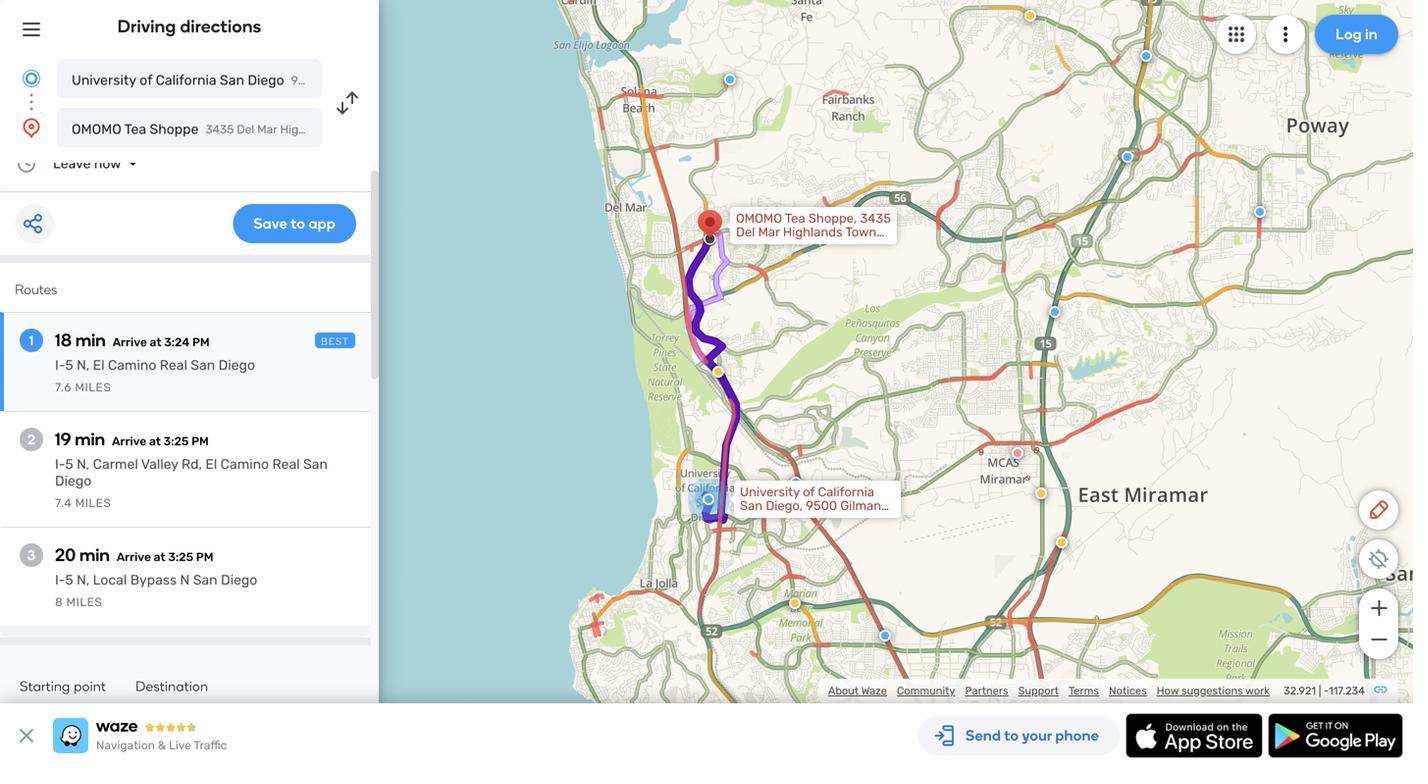 Task type: vqa. For each thing, say whether or not it's contained in the screenshot.
"at" corresponding to 19 min
yes



Task type: describe. For each thing, give the bounding box(es) containing it.
i- for 20
[[55, 572, 65, 588]]

diego inside i-5 n, local bypass n san diego 8 miles
[[221, 572, 257, 588]]

road closed image
[[1012, 447, 1024, 459]]

real inside i-5 n, el camino real san diego 7.6 miles
[[160, 357, 187, 373]]

about waze link
[[828, 684, 887, 698]]

2 horizontal spatial police image
[[1254, 206, 1266, 218]]

miles for 18 min
[[75, 381, 111, 394]]

omomo tea shoppe
[[72, 121, 199, 137]]

notices
[[1109, 684, 1147, 698]]

partners link
[[965, 684, 1008, 698]]

university of california san diego button
[[57, 59, 322, 98]]

university of california san diego
[[72, 72, 284, 88]]

starting
[[20, 678, 70, 695]]

2
[[27, 431, 35, 448]]

real inside i-5 n, carmel valley rd, el camino real san diego 7.4 miles
[[272, 456, 300, 473]]

valley
[[141, 456, 178, 473]]

diego inside i-5 n, el camino real san diego 7.6 miles
[[218, 357, 255, 373]]

zoom out image
[[1367, 628, 1391, 652]]

san inside button
[[220, 72, 244, 88]]

n
[[180, 572, 190, 588]]

how suggestions work link
[[1157, 684, 1270, 698]]

diego inside i-5 n, carmel valley rd, el camino real san diego 7.4 miles
[[55, 473, 92, 489]]

miles inside i-5 n, carmel valley rd, el camino real san diego 7.4 miles
[[75, 497, 111, 510]]

el inside i-5 n, el camino real san diego 7.6 miles
[[93, 357, 105, 373]]

link image
[[1373, 682, 1389, 698]]

5 for 20
[[65, 572, 73, 588]]

min for 20 min
[[79, 545, 110, 566]]

pm for 19 min
[[191, 435, 209, 448]]

routes
[[15, 281, 57, 298]]

best
[[321, 336, 349, 347]]

el inside i-5 n, carmel valley rd, el camino real san diego 7.4 miles
[[205, 456, 217, 473]]

navigation
[[96, 739, 155, 753]]

san inside i-5 n, carmel valley rd, el camino real san diego 7.4 miles
[[303, 456, 328, 473]]

at for 18 min
[[150, 336, 161, 349]]

support link
[[1018, 684, 1059, 698]]

2 vertical spatial police image
[[790, 477, 802, 489]]

3:25 for 20 min
[[168, 551, 193, 564]]

x image
[[15, 724, 38, 748]]

diego inside button
[[248, 72, 284, 88]]

pm for 20 min
[[196, 551, 213, 564]]

18 min arrive at 3:24 pm
[[55, 330, 210, 351]]

n, for 19
[[77, 456, 90, 473]]

n, for 18
[[77, 357, 90, 373]]

zoom in image
[[1367, 597, 1391, 620]]

20
[[55, 545, 76, 566]]

california
[[156, 72, 217, 88]]

i- for 19
[[55, 456, 65, 473]]

community
[[897, 684, 955, 698]]

19
[[55, 429, 71, 450]]

at for 19 min
[[149, 435, 161, 448]]

&
[[158, 739, 166, 753]]

starting point
[[20, 678, 106, 695]]

leave now
[[53, 156, 121, 172]]

work
[[1245, 684, 1270, 698]]

min for 19 min
[[75, 429, 105, 450]]

bypass
[[130, 572, 177, 588]]

7.6
[[55, 381, 72, 394]]

117.234
[[1329, 684, 1365, 698]]

traffic
[[194, 739, 227, 753]]

-
[[1324, 684, 1329, 698]]

camino inside i-5 n, carmel valley rd, el camino real san diego 7.4 miles
[[220, 456, 269, 473]]

now
[[94, 156, 121, 172]]

pm for 18 min
[[192, 336, 210, 349]]



Task type: locate. For each thing, give the bounding box(es) containing it.
2 vertical spatial n,
[[77, 572, 90, 588]]

5 down 19
[[65, 456, 73, 473]]

0 vertical spatial n,
[[77, 357, 90, 373]]

arrive up carmel
[[112, 435, 146, 448]]

5 for 19
[[65, 456, 73, 473]]

pm inside 18 min arrive at 3:24 pm
[[192, 336, 210, 349]]

1 vertical spatial 3:25
[[168, 551, 193, 564]]

0 horizontal spatial real
[[160, 357, 187, 373]]

driving directions
[[117, 16, 261, 37]]

1 vertical spatial real
[[272, 456, 300, 473]]

camino inside i-5 n, el camino real san diego 7.6 miles
[[108, 357, 156, 373]]

2 i- from the top
[[55, 456, 65, 473]]

1 vertical spatial police image
[[1049, 306, 1061, 318]]

pm up rd,
[[191, 435, 209, 448]]

suggestions
[[1182, 684, 1243, 698]]

1 vertical spatial 5
[[65, 456, 73, 473]]

2 vertical spatial at
[[154, 551, 165, 564]]

police image
[[1140, 50, 1152, 62], [724, 74, 736, 85], [1122, 151, 1133, 163], [879, 630, 891, 642]]

rd,
[[182, 456, 202, 473]]

1 vertical spatial miles
[[75, 497, 111, 510]]

3
[[27, 547, 35, 564]]

18
[[55, 330, 72, 351]]

2 vertical spatial min
[[79, 545, 110, 566]]

n, inside i-5 n, local bypass n san diego 8 miles
[[77, 572, 90, 588]]

about
[[828, 684, 859, 698]]

5 inside i-5 n, carmel valley rd, el camino real san diego 7.4 miles
[[65, 456, 73, 473]]

1 horizontal spatial real
[[272, 456, 300, 473]]

real
[[160, 357, 187, 373], [272, 456, 300, 473]]

how
[[1157, 684, 1179, 698]]

at inside 20 min arrive at 3:25 pm
[[154, 551, 165, 564]]

1 vertical spatial i-
[[55, 456, 65, 473]]

5 up 7.6
[[65, 357, 73, 373]]

pm
[[192, 336, 210, 349], [191, 435, 209, 448], [196, 551, 213, 564]]

2 vertical spatial 5
[[65, 572, 73, 588]]

i- inside i-5 n, el camino real san diego 7.6 miles
[[55, 357, 65, 373]]

0 horizontal spatial police image
[[790, 477, 802, 489]]

omomo
[[72, 121, 121, 137]]

1 horizontal spatial el
[[205, 456, 217, 473]]

3:25 for 19 min
[[164, 435, 189, 448]]

0 vertical spatial min
[[75, 330, 106, 351]]

3:25
[[164, 435, 189, 448], [168, 551, 193, 564]]

1 vertical spatial at
[[149, 435, 161, 448]]

2 n, from the top
[[77, 456, 90, 473]]

32.921 | -117.234
[[1284, 684, 1365, 698]]

destination button
[[135, 678, 208, 710]]

about waze community partners support terms notices how suggestions work
[[828, 684, 1270, 698]]

n, for 20
[[77, 572, 90, 588]]

miles right 7.4
[[75, 497, 111, 510]]

arrive for 20 min
[[117, 551, 151, 564]]

miles right 7.6
[[75, 381, 111, 394]]

|
[[1319, 684, 1321, 698]]

n, inside i-5 n, carmel valley rd, el camino real san diego 7.4 miles
[[77, 456, 90, 473]]

20 min arrive at 3:25 pm
[[55, 545, 213, 566]]

live
[[169, 739, 191, 753]]

3:24
[[164, 336, 190, 349]]

arrive up i-5 n, el camino real san diego 7.6 miles
[[113, 336, 147, 349]]

community link
[[897, 684, 955, 698]]

navigation & live traffic
[[96, 739, 227, 753]]

at
[[150, 336, 161, 349], [149, 435, 161, 448], [154, 551, 165, 564]]

at left 3:24
[[150, 336, 161, 349]]

el down 18 min arrive at 3:24 pm at the top
[[93, 357, 105, 373]]

3:25 up rd,
[[164, 435, 189, 448]]

1 vertical spatial pm
[[191, 435, 209, 448]]

1 vertical spatial el
[[205, 456, 217, 473]]

i- for 18
[[55, 357, 65, 373]]

at for 20 min
[[154, 551, 165, 564]]

1 n, from the top
[[77, 357, 90, 373]]

arrive inside 18 min arrive at 3:24 pm
[[113, 336, 147, 349]]

pm inside 19 min arrive at 3:25 pm
[[191, 435, 209, 448]]

at inside 19 min arrive at 3:25 pm
[[149, 435, 161, 448]]

camino right rd,
[[220, 456, 269, 473]]

1 horizontal spatial police image
[[1049, 306, 1061, 318]]

0 vertical spatial police image
[[1254, 206, 1266, 218]]

0 vertical spatial el
[[93, 357, 105, 373]]

5 inside i-5 n, el camino real san diego 7.6 miles
[[65, 357, 73, 373]]

location image
[[20, 116, 43, 139]]

arrive up bypass
[[117, 551, 151, 564]]

2 vertical spatial arrive
[[117, 551, 151, 564]]

driving
[[117, 16, 176, 37]]

0 vertical spatial pm
[[192, 336, 210, 349]]

1 horizontal spatial camino
[[220, 456, 269, 473]]

partners
[[965, 684, 1008, 698]]

tea
[[124, 121, 146, 137]]

1 5 from the top
[[65, 357, 73, 373]]

n, down 18 min arrive at 3:24 pm at the top
[[77, 357, 90, 373]]

1 vertical spatial camino
[[220, 456, 269, 473]]

n, left local
[[77, 572, 90, 588]]

0 horizontal spatial el
[[93, 357, 105, 373]]

i- inside i-5 n, carmel valley rd, el camino real san diego 7.4 miles
[[55, 456, 65, 473]]

starting point button
[[20, 678, 106, 708]]

pm up i-5 n, local bypass n san diego 8 miles
[[196, 551, 213, 564]]

0 vertical spatial real
[[160, 357, 187, 373]]

carmel
[[93, 456, 138, 473]]

n, left carmel
[[77, 456, 90, 473]]

min for 18 min
[[75, 330, 106, 351]]

local
[[93, 572, 127, 588]]

miles
[[75, 381, 111, 394], [75, 497, 111, 510], [66, 596, 102, 609]]

point
[[74, 678, 106, 695]]

el right rd,
[[205, 456, 217, 473]]

3:25 up n on the left of page
[[168, 551, 193, 564]]

0 vertical spatial arrive
[[113, 336, 147, 349]]

1 vertical spatial min
[[75, 429, 105, 450]]

0 vertical spatial miles
[[75, 381, 111, 394]]

[missing "en.livemap.styleguide.close" translation] image
[[913, 728, 932, 748]]

1 i- from the top
[[55, 357, 65, 373]]

diego
[[248, 72, 284, 88], [218, 357, 255, 373], [55, 473, 92, 489], [221, 572, 257, 588]]

0 vertical spatial i-
[[55, 357, 65, 373]]

19 min arrive at 3:25 pm
[[55, 429, 209, 450]]

1
[[29, 332, 34, 349]]

0 vertical spatial at
[[150, 336, 161, 349]]

5 for 18
[[65, 357, 73, 373]]

i-5 n, el camino real san diego 7.6 miles
[[55, 357, 255, 394]]

miles inside i-5 n, el camino real san diego 7.6 miles
[[75, 381, 111, 394]]

arrive inside 19 min arrive at 3:25 pm
[[112, 435, 146, 448]]

i- inside i-5 n, local bypass n san diego 8 miles
[[55, 572, 65, 588]]

i- up 7.6
[[55, 357, 65, 373]]

directions
[[180, 16, 261, 37]]

min right 20
[[79, 545, 110, 566]]

1 vertical spatial arrive
[[112, 435, 146, 448]]

3 5 from the top
[[65, 572, 73, 588]]

min
[[75, 330, 106, 351], [75, 429, 105, 450], [79, 545, 110, 566]]

5 inside i-5 n, local bypass n san diego 8 miles
[[65, 572, 73, 588]]

camino down 18 min arrive at 3:24 pm at the top
[[108, 357, 156, 373]]

university
[[72, 72, 136, 88]]

2 vertical spatial miles
[[66, 596, 102, 609]]

n,
[[77, 357, 90, 373], [77, 456, 90, 473], [77, 572, 90, 588]]

3 n, from the top
[[77, 572, 90, 588]]

pm inside 20 min arrive at 3:25 pm
[[196, 551, 213, 564]]

terms link
[[1069, 684, 1099, 698]]

miles for 20 min
[[66, 596, 102, 609]]

real right rd,
[[272, 456, 300, 473]]

arrive
[[113, 336, 147, 349], [112, 435, 146, 448], [117, 551, 151, 564]]

3:25 inside 19 min arrive at 3:25 pm
[[164, 435, 189, 448]]

miles inside i-5 n, local bypass n san diego 8 miles
[[66, 596, 102, 609]]

arrive for 19 min
[[112, 435, 146, 448]]

3:25 inside 20 min arrive at 3:25 pm
[[168, 551, 193, 564]]

hazard image
[[1025, 10, 1036, 22], [712, 366, 724, 378], [1035, 488, 1047, 500], [1056, 537, 1068, 549]]

1 vertical spatial n,
[[77, 456, 90, 473]]

of
[[139, 72, 152, 88]]

at up valley on the bottom left of page
[[149, 435, 161, 448]]

i-5 n, carmel valley rd, el camino real san diego 7.4 miles
[[55, 456, 328, 510]]

real down 3:24
[[160, 357, 187, 373]]

miles right the 8
[[66, 596, 102, 609]]

current location image
[[20, 67, 43, 90]]

i- up the 8
[[55, 572, 65, 588]]

shoppe
[[150, 121, 199, 137]]

arrive inside 20 min arrive at 3:25 pm
[[117, 551, 151, 564]]

at inside 18 min arrive at 3:24 pm
[[150, 336, 161, 349]]

5
[[65, 357, 73, 373], [65, 456, 73, 473], [65, 572, 73, 588]]

arrive for 18 min
[[113, 336, 147, 349]]

san
[[220, 72, 244, 88], [191, 357, 215, 373], [303, 456, 328, 473], [193, 572, 217, 588]]

0 horizontal spatial camino
[[108, 357, 156, 373]]

waze
[[861, 684, 887, 698]]

i- down 19
[[55, 456, 65, 473]]

notices link
[[1109, 684, 1147, 698]]

el
[[93, 357, 105, 373], [205, 456, 217, 473]]

leave
[[53, 156, 91, 172]]

omomo tea shoppe button
[[57, 108, 322, 147]]

terms
[[1069, 684, 1099, 698]]

police image
[[1254, 206, 1266, 218], [1049, 306, 1061, 318], [790, 477, 802, 489]]

min right 19
[[75, 429, 105, 450]]

san inside i-5 n, local bypass n san diego 8 miles
[[193, 572, 217, 588]]

camino
[[108, 357, 156, 373], [220, 456, 269, 473]]

0 vertical spatial 5
[[65, 357, 73, 373]]

hazard image
[[789, 598, 801, 609]]

2 vertical spatial pm
[[196, 551, 213, 564]]

5 down 20
[[65, 572, 73, 588]]

pm right 3:24
[[192, 336, 210, 349]]

san inside i-5 n, el camino real san diego 7.6 miles
[[191, 357, 215, 373]]

2 vertical spatial i-
[[55, 572, 65, 588]]

clock image
[[15, 152, 38, 176]]

n, inside i-5 n, el camino real san diego 7.6 miles
[[77, 357, 90, 373]]

min right 18
[[75, 330, 106, 351]]

0 vertical spatial camino
[[108, 357, 156, 373]]

3 i- from the top
[[55, 572, 65, 588]]

0 vertical spatial 3:25
[[164, 435, 189, 448]]

7.4
[[55, 497, 72, 510]]

2 5 from the top
[[65, 456, 73, 473]]

i-
[[55, 357, 65, 373], [55, 456, 65, 473], [55, 572, 65, 588]]

support
[[1018, 684, 1059, 698]]

8
[[55, 596, 63, 609]]

at up bypass
[[154, 551, 165, 564]]

pencil image
[[1367, 499, 1391, 522]]

i-5 n, local bypass n san diego 8 miles
[[55, 572, 257, 609]]

destination
[[135, 678, 208, 695]]

32.921
[[1284, 684, 1316, 698]]



